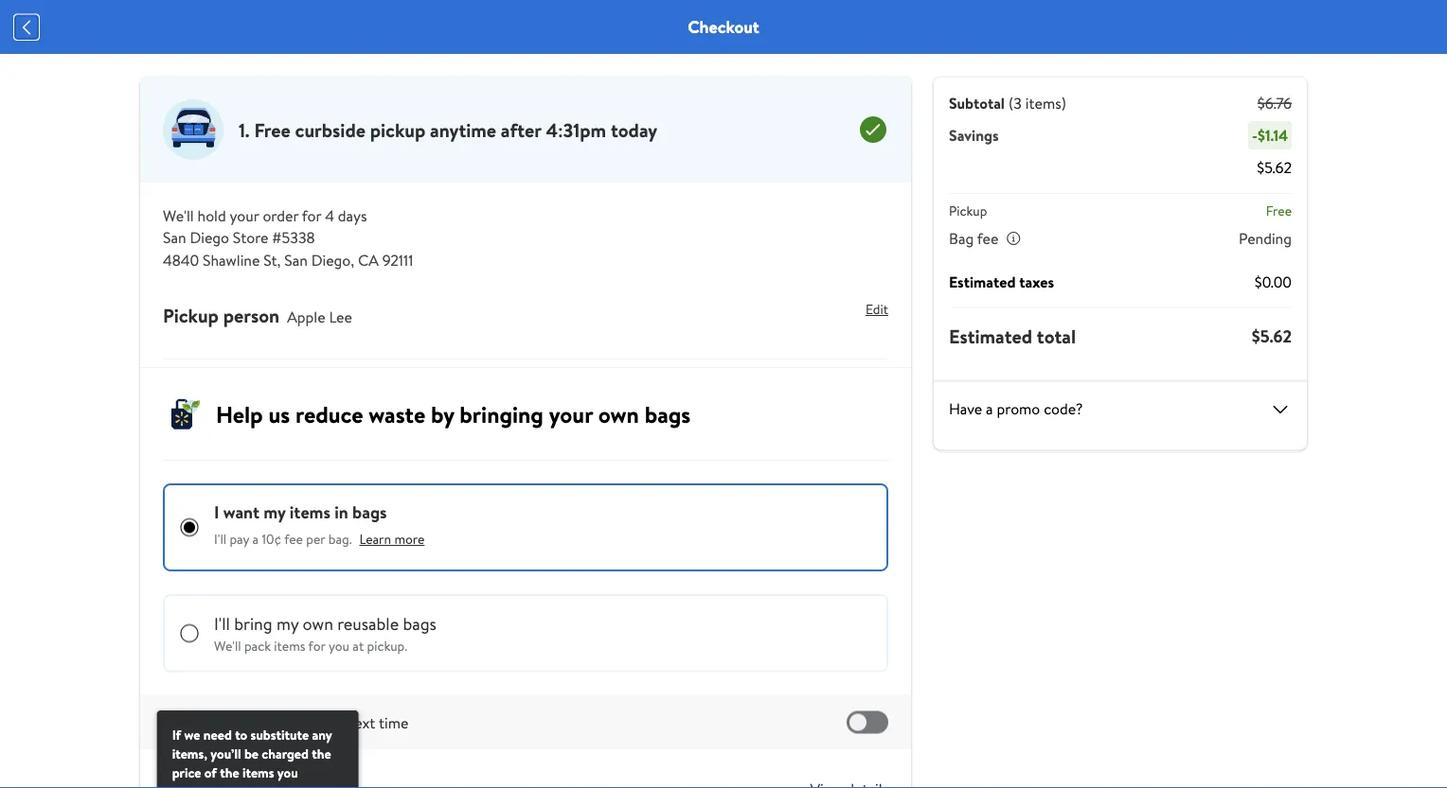 Task type: locate. For each thing, give the bounding box(es) containing it.
my right bring
[[276, 613, 299, 636]]

1 vertical spatial my
[[276, 613, 299, 636]]

of
[[204, 764, 217, 783]]

my inside i'll bring my own reusable bags we'll pack items for you at pickup.
[[276, 613, 299, 636]]

save
[[163, 713, 193, 733]]

i'll left bring
[[214, 613, 230, 636]]

1 horizontal spatial pickup
[[949, 202, 987, 220]]

bags inside 'i want my items in bags i'll pay a 10¢ fee per bag. learn more'
[[352, 501, 387, 525]]

0 vertical spatial free
[[254, 116, 291, 143]]

1 horizontal spatial the
[[312, 745, 331, 764]]

1 vertical spatial you
[[277, 764, 298, 783]]

a
[[986, 398, 993, 419], [252, 530, 259, 549]]

we'll
[[163, 205, 194, 226], [214, 637, 241, 656]]

you
[[329, 637, 349, 656], [277, 764, 298, 783]]

1 vertical spatial items
[[274, 637, 305, 656]]

1 horizontal spatial a
[[986, 398, 993, 419]]

apple
[[287, 306, 325, 327]]

0 horizontal spatial free
[[254, 116, 291, 143]]

1 vertical spatial pickup
[[163, 302, 219, 329]]

1 horizontal spatial you
[[329, 637, 349, 656]]

estimated down estimated taxes
[[949, 323, 1032, 350]]

my for bring
[[276, 613, 299, 636]]

for for preference
[[323, 713, 343, 733]]

i'll
[[214, 530, 226, 549], [214, 613, 230, 636]]

pickup down 4840
[[163, 302, 219, 329]]

0 horizontal spatial fee
[[284, 530, 303, 549]]

the down any
[[312, 745, 331, 764]]

i'll inside i'll bring my own reusable bags we'll pack items for you at pickup.
[[214, 613, 230, 636]]

reduce
[[295, 399, 363, 430]]

a left 10¢
[[252, 530, 259, 549]]

store pickup image
[[163, 99, 223, 160]]

fee right 10¢
[[284, 530, 303, 549]]

i'll inside 'i want my items in bags i'll pay a 10¢ fee per bag. learn more'
[[214, 530, 226, 549]]

$5.62 down $1.14
[[1257, 157, 1292, 178]]

bag.
[[328, 530, 352, 549]]

1 vertical spatial estimated
[[949, 323, 1032, 350]]

pickup up bag fee
[[949, 202, 987, 220]]

1 vertical spatial own
[[303, 613, 333, 636]]

$6.76
[[1257, 93, 1292, 114]]

anytime
[[430, 116, 496, 143]]

bags
[[645, 399, 691, 430], [352, 501, 387, 525], [403, 613, 436, 636]]

items up per
[[290, 501, 330, 525]]

2 vertical spatial items
[[242, 764, 274, 783]]

0 vertical spatial for
[[302, 205, 321, 226]]

promo
[[997, 398, 1040, 419]]

0 vertical spatial items
[[290, 501, 330, 525]]

$5.62 down $0.00
[[1252, 325, 1292, 348]]

learn more button
[[344, 525, 440, 555]]

your right bringing
[[549, 399, 593, 430]]

my left bag
[[197, 713, 216, 733]]

1 vertical spatial bags
[[352, 501, 387, 525]]

None radio
[[180, 518, 199, 537]]

own
[[598, 399, 639, 430], [303, 613, 333, 636]]

my inside 'i want my items in bags i'll pay a 10¢ fee per bag. learn more'
[[264, 501, 286, 525]]

10¢
[[262, 530, 281, 549]]

estimated taxes
[[949, 271, 1054, 292]]

for left at
[[308, 637, 325, 656]]

for left next
[[323, 713, 343, 733]]

taxes
[[1019, 271, 1054, 292]]

0 vertical spatial your
[[230, 205, 259, 226]]

2 i'll from the top
[[214, 613, 230, 636]]

be
[[244, 745, 259, 764]]

diego,
[[311, 250, 354, 271]]

estimated
[[949, 271, 1016, 292], [949, 323, 1032, 350]]

my for want
[[264, 501, 286, 525]]

we'll inside we'll hold your order for 4 days san diego store #5338 4840 shawline st, san diego, ca 92111
[[163, 205, 194, 226]]

0 horizontal spatial you
[[277, 764, 298, 783]]

0 vertical spatial pickup
[[949, 202, 987, 220]]

0 horizontal spatial a
[[252, 530, 259, 549]]

estimated down bag fee
[[949, 271, 1016, 292]]

2 horizontal spatial bags
[[645, 399, 691, 430]]

option group
[[163, 460, 888, 673]]

1 vertical spatial a
[[252, 530, 259, 549]]

1 horizontal spatial free
[[1266, 202, 1292, 220]]

fee left learn more about bag fee image
[[977, 228, 998, 249]]

2 vertical spatial bags
[[403, 613, 436, 636]]

waste
[[369, 399, 425, 430]]

0 horizontal spatial pickup
[[163, 302, 219, 329]]

edit button
[[865, 295, 888, 325]]

my up 10¢
[[264, 501, 286, 525]]

(3
[[1009, 93, 1022, 114]]

free right 1.
[[254, 116, 291, 143]]

charged
[[262, 745, 309, 764]]

$5.62
[[1257, 157, 1292, 178], [1252, 325, 1292, 348]]

2 vertical spatial for
[[323, 713, 343, 733]]

1 horizontal spatial your
[[549, 399, 593, 430]]

items inside 'i want my items in bags i'll pay a 10¢ fee per bag. learn more'
[[290, 501, 330, 525]]

pickup
[[949, 202, 987, 220], [163, 302, 219, 329]]

0 horizontal spatial your
[[230, 205, 259, 226]]

1 horizontal spatial fee
[[977, 228, 998, 249]]

items down be
[[242, 764, 274, 783]]

for inside we'll hold your order for 4 days san diego store #5338 4840 shawline st, san diego, ca 92111
[[302, 205, 321, 226]]

0 vertical spatial i'll
[[214, 530, 226, 549]]

free up pending
[[1266, 202, 1292, 220]]

0 horizontal spatial own
[[303, 613, 333, 636]]

1 vertical spatial fee
[[284, 530, 303, 549]]

1. free curbside pickup anytime after 4:31pm today
[[239, 116, 657, 143]]

have a promo code?
[[949, 398, 1083, 419]]

for for order
[[302, 205, 321, 226]]

2 estimated from the top
[[949, 323, 1032, 350]]

0 vertical spatial my
[[264, 501, 286, 525]]

next
[[346, 713, 375, 733]]

for
[[302, 205, 321, 226], [308, 637, 325, 656], [323, 713, 343, 733]]

need
[[203, 726, 232, 745]]

0 vertical spatial estimated
[[949, 271, 1016, 292]]

fee
[[977, 228, 998, 249], [284, 530, 303, 549]]

you left at
[[329, 637, 349, 656]]

i'll left pay
[[214, 530, 226, 549]]

0 vertical spatial fee
[[977, 228, 998, 249]]

-
[[1252, 125, 1258, 146]]

have
[[949, 398, 982, 419]]

bags inside i'll bring my own reusable bags we'll pack items for you at pickup.
[[403, 613, 436, 636]]

$0.00
[[1255, 271, 1292, 292]]

learn more about bag fee image
[[1006, 231, 1021, 246]]

items,
[[172, 745, 207, 764]]

for left 4
[[302, 205, 321, 226]]

items
[[290, 501, 330, 525], [274, 637, 305, 656], [242, 764, 274, 783]]

person
[[223, 302, 280, 329]]

san up 4840
[[163, 227, 186, 248]]

bring
[[234, 613, 272, 636]]

san down '#5338'
[[284, 250, 308, 271]]

the
[[312, 745, 331, 764], [220, 764, 239, 783]]

st,
[[263, 250, 281, 271]]

0 vertical spatial we'll
[[163, 205, 194, 226]]

your
[[230, 205, 259, 226], [549, 399, 593, 430]]

-$1.14
[[1252, 125, 1288, 146]]

None radio
[[180, 624, 199, 643]]

0 horizontal spatial bags
[[352, 501, 387, 525]]

your up store at the top left of page
[[230, 205, 259, 226]]

a inside 'i want my items in bags i'll pay a 10¢ fee per bag. learn more'
[[252, 530, 259, 549]]

1 estimated from the top
[[949, 271, 1016, 292]]

#5338
[[272, 227, 315, 248]]

pickup.
[[367, 637, 407, 656]]

diego
[[190, 227, 229, 248]]

you down charged on the left bottom
[[277, 764, 298, 783]]

edit
[[865, 300, 888, 319]]

items inside if we need to substitute any items, you'll be charged the price of the items you receive.
[[242, 764, 274, 783]]

1 vertical spatial i'll
[[214, 613, 230, 636]]

us
[[268, 399, 290, 430]]

1 horizontal spatial we'll
[[214, 637, 241, 656]]

items right pack
[[274, 637, 305, 656]]

1 vertical spatial free
[[1266, 202, 1292, 220]]

a right have
[[986, 398, 993, 419]]

grocery bag image
[[163, 391, 216, 438]]

1 vertical spatial we'll
[[214, 637, 241, 656]]

estimated for estimated total
[[949, 323, 1032, 350]]

i'll bring my own reusable bags we'll pack items for you at pickup.
[[214, 613, 436, 656]]

we'll left "hold"
[[163, 205, 194, 226]]

0 horizontal spatial we'll
[[163, 205, 194, 226]]

1 i'll from the top
[[214, 530, 226, 549]]

pay
[[230, 530, 249, 549]]

1 vertical spatial san
[[284, 250, 308, 271]]

estimated for estimated taxes
[[949, 271, 1016, 292]]

i
[[214, 501, 219, 525]]

my
[[264, 501, 286, 525], [276, 613, 299, 636], [197, 713, 216, 733]]

1 vertical spatial for
[[308, 637, 325, 656]]

the right of
[[220, 764, 239, 783]]

4
[[325, 205, 334, 226]]

0 vertical spatial own
[[598, 399, 639, 430]]

0 vertical spatial you
[[329, 637, 349, 656]]

1 horizontal spatial bags
[[403, 613, 436, 636]]

store
[[233, 227, 268, 248]]

0 horizontal spatial the
[[220, 764, 239, 783]]

checkout
[[688, 15, 759, 39]]

we'll left pack
[[214, 637, 241, 656]]

1 horizontal spatial own
[[598, 399, 639, 430]]

0 vertical spatial san
[[163, 227, 186, 248]]



Task type: vqa. For each thing, say whether or not it's contained in the screenshot.
topmost Took
no



Task type: describe. For each thing, give the bounding box(es) containing it.
1 vertical spatial your
[[549, 399, 593, 430]]

save my bag preference for next time
[[163, 713, 408, 733]]

days
[[338, 205, 367, 226]]

back image
[[15, 16, 38, 39]]

any
[[312, 726, 332, 745]]

you'll
[[210, 745, 241, 764]]

more
[[394, 530, 425, 549]]

ca
[[358, 250, 379, 271]]

items)
[[1025, 93, 1066, 114]]

have a promo code? image
[[1269, 399, 1292, 421]]

pickup for pickup person apple lee
[[163, 302, 219, 329]]

0 horizontal spatial san
[[163, 227, 186, 248]]

total
[[1037, 323, 1076, 350]]

substitute
[[251, 726, 309, 745]]

bag fee
[[949, 228, 998, 249]]

at
[[353, 637, 364, 656]]

2 vertical spatial my
[[197, 713, 216, 733]]

bag
[[949, 228, 974, 249]]

own inside i'll bring my own reusable bags we'll pack items for you at pickup.
[[303, 613, 333, 636]]

help
[[216, 399, 263, 430]]

0 vertical spatial $5.62
[[1257, 157, 1292, 178]]

curbside
[[295, 116, 365, 143]]

after
[[501, 116, 541, 143]]

we'll inside i'll bring my own reusable bags we'll pack items for you at pickup.
[[214, 637, 241, 656]]

to
[[235, 726, 247, 745]]

we'll hold your order for 4 days san diego store #5338 4840 shawline st, san diego, ca 92111
[[163, 205, 413, 271]]

savings
[[949, 125, 999, 146]]

reusable
[[337, 613, 399, 636]]

1 horizontal spatial san
[[284, 250, 308, 271]]

receive.
[[172, 783, 217, 789]]

hold
[[197, 205, 226, 226]]

price
[[172, 764, 201, 783]]

help us reduce waste by bringing your own bags
[[216, 399, 691, 430]]

pickup for pickup
[[949, 202, 987, 220]]

want
[[223, 501, 259, 525]]

bringing
[[460, 399, 543, 430]]

lee
[[329, 306, 352, 327]]

bag
[[220, 713, 244, 733]]

per
[[306, 530, 325, 549]]

pack
[[244, 637, 271, 656]]

bags for i'll bring my own reusable bags
[[403, 613, 436, 636]]

4:31pm
[[546, 116, 606, 143]]

1.
[[239, 116, 250, 143]]

fee inside 'i want my items in bags i'll pay a 10¢ fee per bag. learn more'
[[284, 530, 303, 549]]

pickup person apple lee
[[163, 302, 352, 329]]

subtotal (3 items)
[[949, 93, 1066, 114]]

time
[[379, 713, 408, 733]]

you inside if we need to substitute any items, you'll be charged the price of the items you receive.
[[277, 764, 298, 783]]

1 vertical spatial $5.62
[[1252, 325, 1292, 348]]

in
[[335, 501, 348, 525]]

for inside i'll bring my own reusable bags we'll pack items for you at pickup.
[[308, 637, 325, 656]]

if
[[172, 726, 181, 745]]

$1.14
[[1258, 125, 1288, 146]]

by
[[431, 399, 454, 430]]

code?
[[1044, 398, 1083, 419]]

today
[[611, 116, 657, 143]]

you inside i'll bring my own reusable bags we'll pack items for you at pickup.
[[329, 637, 349, 656]]

items inside i'll bring my own reusable bags we'll pack items for you at pickup.
[[274, 637, 305, 656]]

option group containing i want my items in bags
[[163, 460, 888, 673]]

your inside we'll hold your order for 4 days san diego store #5338 4840 shawline st, san diego, ca 92111
[[230, 205, 259, 226]]

order
[[263, 205, 299, 226]]

1 vertical spatial the
[[220, 764, 239, 783]]

learn
[[359, 530, 391, 549]]

we
[[184, 726, 200, 745]]

bags for i want my items in bags
[[352, 501, 387, 525]]

4840
[[163, 250, 199, 271]]

92111
[[382, 250, 413, 271]]

pending
[[1239, 228, 1292, 249]]

0 vertical spatial the
[[312, 745, 331, 764]]

preference
[[247, 713, 320, 733]]

0 vertical spatial a
[[986, 398, 993, 419]]

0 vertical spatial bags
[[645, 399, 691, 430]]

shawline
[[203, 250, 260, 271]]

i want my items in bags i'll pay a 10¢ fee per bag. learn more
[[214, 501, 425, 549]]

subtotal
[[949, 93, 1005, 114]]

pickup
[[370, 116, 425, 143]]

if we need to substitute any items, you'll be charged the price of the items you receive.
[[172, 726, 332, 789]]

estimated total
[[949, 323, 1076, 350]]



